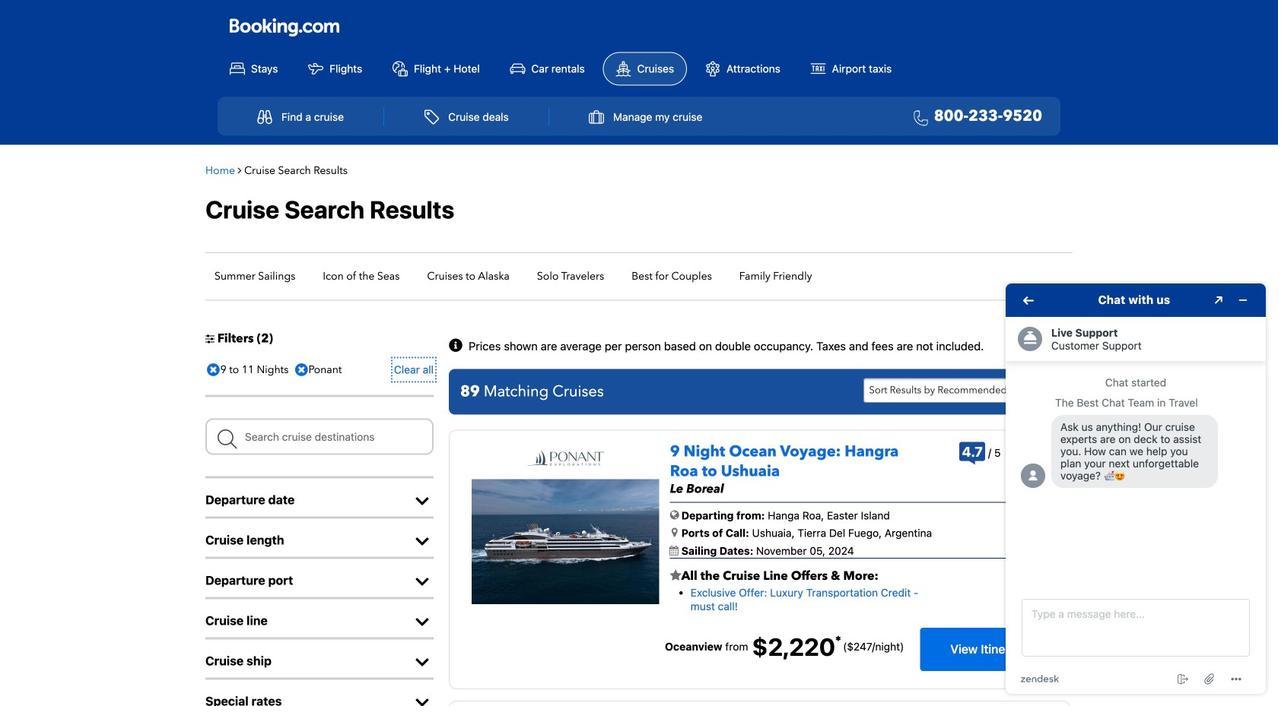 Task type: describe. For each thing, give the bounding box(es) containing it.
booking.com home image
[[230, 18, 339, 38]]

6 chevron down image from the top
[[411, 696, 434, 707]]

le boreal image
[[472, 480, 660, 605]]

ponant image
[[527, 448, 605, 469]]

times circle image
[[203, 359, 224, 382]]

angle right image
[[238, 165, 242, 176]]

times circle image
[[291, 359, 312, 382]]

travel menu navigation
[[218, 97, 1061, 136]]

info label image
[[449, 339, 466, 354]]

4 chevron down image from the top
[[411, 615, 434, 631]]

1 chevron down image from the top
[[411, 494, 434, 510]]

prices shown are average per person based on double occupancy. taxes and fees are not included. element
[[469, 341, 984, 352]]



Task type: vqa. For each thing, say whether or not it's contained in the screenshot.
'map marker' image
yes



Task type: locate. For each thing, give the bounding box(es) containing it.
None field
[[205, 419, 434, 456]]

3 chevron down image from the top
[[411, 575, 434, 590]]

chevron down image
[[411, 494, 434, 510], [411, 535, 434, 550], [411, 575, 434, 590], [411, 615, 434, 631], [411, 656, 434, 671], [411, 696, 434, 707]]

Search cruise destinations text field
[[205, 419, 434, 456]]

asterisk image
[[836, 636, 841, 642]]

star image
[[670, 570, 682, 583]]

calendar image
[[670, 546, 679, 556]]

map marker image
[[672, 528, 678, 539]]

globe image
[[670, 510, 679, 521]]

main content
[[198, 153, 1081, 707]]

5 chevron down image from the top
[[411, 656, 434, 671]]

2 chevron down image from the top
[[411, 535, 434, 550]]

sliders image
[[205, 334, 215, 344]]



